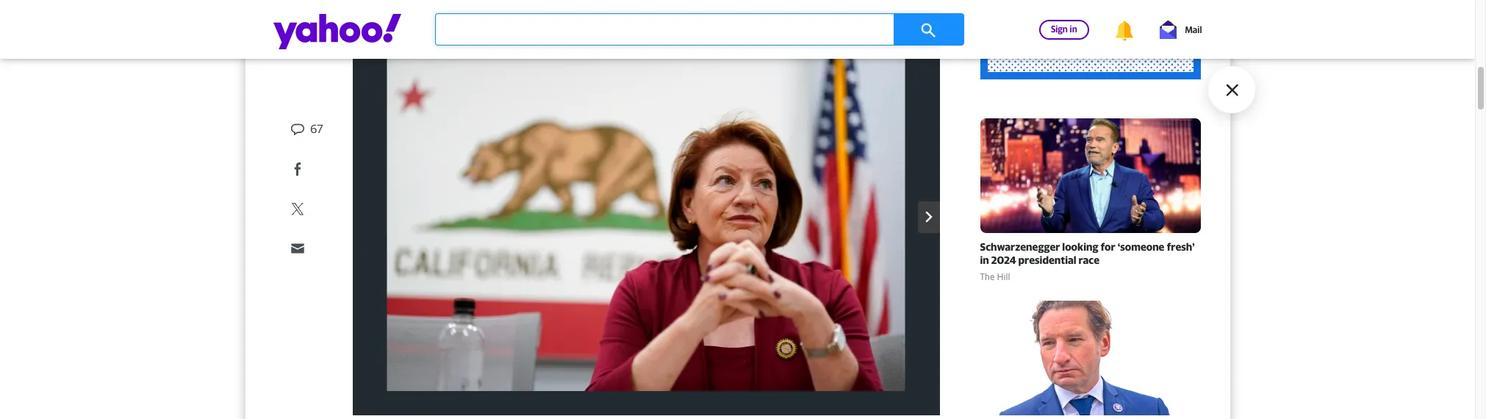 Task type: describe. For each thing, give the bounding box(es) containing it.
for
[[1101, 240, 1116, 253]]

california state senate president pro tempore toni atkins looks on during a briefing with district representatives, monday, nov. 13, 2023, in san diego. atkins is preparing to step down from her leadership post early next year, though she could make history again with a run for governor. (ap photo/gregory bull) image
[[387, 46, 906, 391]]

Search query text field
[[435, 13, 943, 46]]

fresh'
[[1167, 240, 1196, 253]]

in inside toolbar
[[1070, 23, 1078, 34]]

schwarzenegger looking for 'someone fresh' in 2024 presidential race link
[[981, 240, 1201, 267]]

advertisement region
[[981, 0, 1201, 79]]

hill
[[998, 271, 1011, 282]]

sign in
[[1052, 23, 1078, 34]]



Task type: vqa. For each thing, say whether or not it's contained in the screenshot.
9.
no



Task type: locate. For each thing, give the bounding box(es) containing it.
67
[[310, 121, 323, 136]]

the
[[981, 271, 995, 282]]

0 vertical spatial in
[[1070, 23, 1078, 34]]

looking
[[1063, 240, 1099, 253]]

in inside schwarzenegger looking for 'someone fresh' in 2024 presidential race the hill
[[981, 254, 990, 266]]

schwarzenegger
[[981, 240, 1061, 253]]

sign in link
[[1040, 19, 1090, 39]]

race
[[1079, 254, 1100, 266]]

1 vertical spatial in
[[981, 254, 990, 266]]

New! search field
[[435, 13, 964, 46]]

in
[[1070, 23, 1078, 34], [981, 254, 990, 266]]

mail
[[1186, 24, 1203, 35]]

next photo image
[[924, 212, 935, 223]]

schwarzenegger looking for 'someone fresh' in 2024 presidential race the hill
[[981, 240, 1196, 282]]

'someone
[[1118, 240, 1165, 253]]

2024
[[992, 254, 1017, 266]]

mail link
[[1160, 20, 1203, 39]]

sign
[[1052, 23, 1068, 34]]

0 horizontal spatial in
[[981, 254, 990, 266]]

in up the
[[981, 254, 990, 266]]

new!
[[943, 13, 964, 25]]

slide 1 of 5, california state senate president pro tempore toni atkins looks on during a briefing with district representatives, monday, nov. 13, 2023, in san diego. atkins is preparing to step down from her leadership post early next year, though she could make history again with a run for governor. (ap photo/gregory bull) image
[[353, 22, 940, 415]]

1 horizontal spatial in
[[1070, 23, 1078, 34]]

toolbar
[[1016, 18, 1203, 41]]

67 link
[[289, 121, 323, 139]]

in right sign
[[1070, 23, 1078, 34]]

toolbar containing sign in
[[1016, 18, 1203, 41]]

presidential
[[1019, 254, 1077, 266]]



